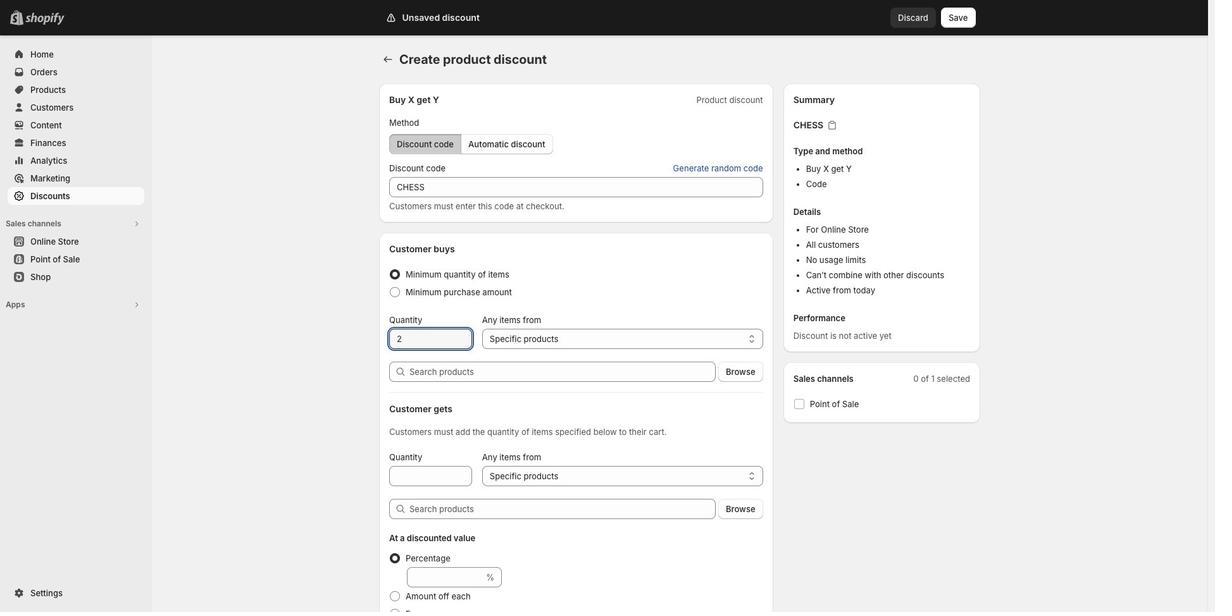 Task type: vqa. For each thing, say whether or not it's contained in the screenshot.
Search products text box
yes



Task type: locate. For each thing, give the bounding box(es) containing it.
0 vertical spatial search products text field
[[410, 362, 716, 382]]

None text field
[[389, 329, 472, 349], [407, 568, 484, 588], [389, 329, 472, 349], [407, 568, 484, 588]]

1 vertical spatial search products text field
[[410, 500, 716, 520]]

Search products text field
[[410, 362, 716, 382], [410, 500, 716, 520]]

None text field
[[389, 177, 763, 198], [389, 467, 472, 487], [389, 177, 763, 198], [389, 467, 472, 487]]



Task type: describe. For each thing, give the bounding box(es) containing it.
shopify image
[[25, 13, 65, 25]]

2 search products text field from the top
[[410, 500, 716, 520]]

1 search products text field from the top
[[410, 362, 716, 382]]



